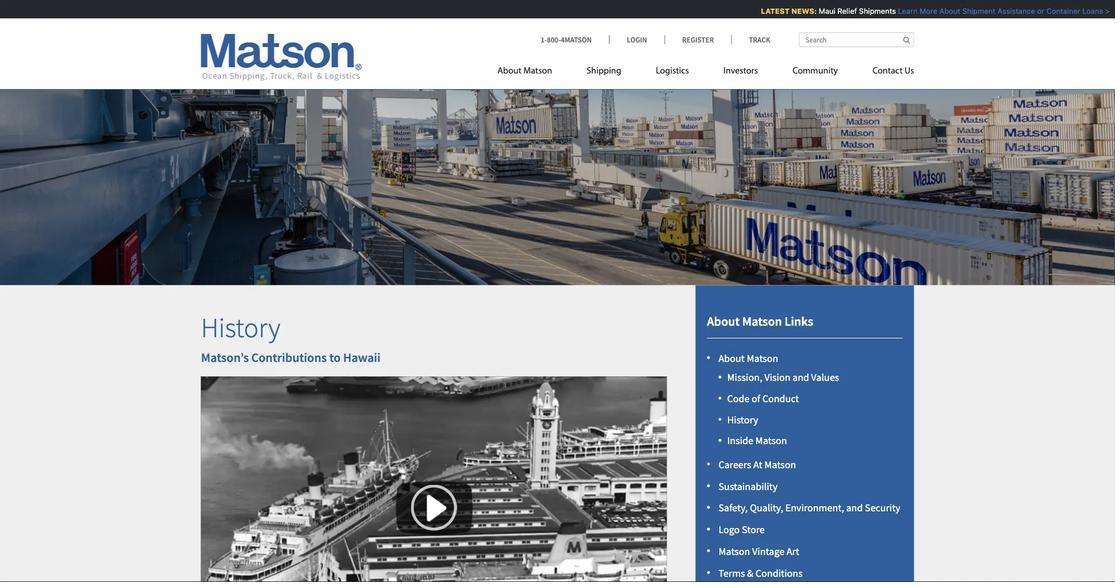 Task type: describe. For each thing, give the bounding box(es) containing it.
top menu navigation
[[498, 61, 914, 84]]

logo store
[[719, 524, 765, 537]]

0 horizontal spatial about matson link
[[498, 61, 570, 84]]

0 horizontal spatial history
[[201, 311, 280, 345]]

register
[[682, 35, 714, 44]]

environment,
[[786, 502, 844, 515]]

track link
[[731, 35, 770, 44]]

quality,
[[750, 502, 784, 515]]

at
[[754, 458, 763, 471]]

>
[[1100, 7, 1105, 15]]

shipments
[[854, 7, 891, 15]]

matson's
[[201, 350, 249, 366]]

matson vintage art link
[[719, 545, 799, 558]]

mission, vision and values link
[[727, 371, 839, 384]]

800-
[[547, 35, 561, 44]]

security
[[865, 502, 901, 515]]

contributions
[[251, 350, 327, 366]]

login link
[[609, 35, 665, 44]]

search image
[[903, 36, 910, 43]]

container
[[1041, 7, 1075, 15]]

video player application
[[201, 377, 667, 583]]

mission,
[[727, 371, 762, 384]]

relief
[[832, 7, 852, 15]]

1-
[[541, 35, 547, 44]]

terms
[[719, 567, 745, 580]]

terms & conditions
[[719, 567, 803, 580]]

assistance
[[992, 7, 1030, 15]]

conduct
[[763, 392, 799, 405]]

matson inside top menu navigation
[[524, 66, 552, 76]]

1-800-4matson link
[[541, 35, 609, 44]]

or
[[1032, 7, 1039, 15]]

about matson links
[[707, 314, 814, 330]]

contact
[[873, 66, 903, 76]]

safety, quality, environment, and security link
[[719, 502, 901, 515]]

inside matson link
[[727, 435, 787, 448]]

latest
[[756, 7, 784, 15]]

matson up at
[[756, 435, 787, 448]]

of
[[752, 392, 760, 405]]

code of conduct link
[[727, 392, 799, 405]]

matson up terms
[[719, 545, 750, 558]]

vision
[[765, 371, 791, 384]]

1 horizontal spatial about matson link
[[719, 352, 778, 365]]

safety,
[[719, 502, 748, 515]]

logo
[[719, 524, 740, 537]]



Task type: locate. For each thing, give the bounding box(es) containing it.
safety, quality, environment, and security
[[719, 502, 901, 515]]

terms & conditions link
[[719, 567, 803, 580]]

about
[[934, 7, 955, 15], [498, 66, 522, 76], [707, 314, 740, 330], [719, 352, 745, 365]]

latest news: maui relief shipments learn more about shipment assistance or container loans >
[[756, 7, 1105, 15]]

logistics link
[[639, 61, 706, 84]]

inside matson
[[727, 435, 787, 448]]

community link
[[775, 61, 855, 84]]

0 vertical spatial and
[[793, 371, 809, 384]]

matson's contributions to hawaii
[[201, 350, 381, 366]]

0 horizontal spatial about matson
[[498, 66, 552, 76]]

login
[[627, 35, 647, 44]]

contact us
[[873, 66, 914, 76]]

history up inside
[[727, 414, 758, 426]]

1 horizontal spatial and
[[846, 502, 863, 515]]

shipping
[[587, 66, 621, 76]]

about inside top menu navigation
[[498, 66, 522, 76]]

loans
[[1077, 7, 1098, 15]]

contact us link
[[855, 61, 914, 84]]

1 vertical spatial and
[[846, 502, 863, 515]]

code of conduct
[[727, 392, 799, 405]]

and right vision
[[793, 371, 809, 384]]

links
[[785, 314, 814, 330]]

about matson link
[[498, 61, 570, 84], [719, 352, 778, 365]]

and
[[793, 371, 809, 384], [846, 502, 863, 515]]

matson up vision
[[747, 352, 778, 365]]

0 vertical spatial history
[[201, 311, 280, 345]]

4matson
[[561, 35, 592, 44]]

learn more about shipment assistance or container loans > link
[[893, 7, 1105, 15]]

sustainability link
[[719, 480, 778, 493]]

news:
[[786, 7, 812, 15]]

1 vertical spatial about matson
[[719, 352, 778, 365]]

conditions
[[756, 567, 803, 580]]

cranes load and offload matson containers from the containership at the terminal. image
[[0, 71, 1115, 286]]

matson right at
[[765, 458, 796, 471]]

1 vertical spatial history
[[727, 414, 758, 426]]

0 horizontal spatial and
[[793, 371, 809, 384]]

history up the matson's
[[201, 311, 280, 345]]

shipment
[[957, 7, 990, 15]]

code
[[727, 392, 750, 405]]

about matson up mission,
[[719, 352, 778, 365]]

and left security
[[846, 502, 863, 515]]

history link
[[727, 414, 758, 426]]

about matson down the 1-
[[498, 66, 552, 76]]

Search search field
[[799, 32, 914, 47]]

matson vintage art
[[719, 545, 799, 558]]

investors
[[724, 66, 758, 76]]

shipping link
[[570, 61, 639, 84]]

matson left links
[[742, 314, 782, 330]]

0 vertical spatial about matson link
[[498, 61, 570, 84]]

more
[[914, 7, 932, 15]]

to
[[329, 350, 341, 366]]

vintage
[[752, 545, 785, 558]]

art
[[787, 545, 799, 558]]

hawaii
[[343, 350, 381, 366]]

logo store link
[[719, 524, 765, 537]]

community
[[793, 66, 838, 76]]

store
[[742, 524, 765, 537]]

register link
[[665, 35, 731, 44]]

track
[[749, 35, 770, 44]]

history inside about matson links section
[[727, 414, 758, 426]]

matson
[[524, 66, 552, 76], [742, 314, 782, 330], [747, 352, 778, 365], [756, 435, 787, 448], [765, 458, 796, 471], [719, 545, 750, 558]]

investors link
[[706, 61, 775, 84]]

0 vertical spatial about matson
[[498, 66, 552, 76]]

blue matson logo with ocean, shipping, truck, rail and logistics written beneath it. image
[[201, 34, 362, 81]]

about matson inside about matson links section
[[719, 352, 778, 365]]

values
[[811, 371, 839, 384]]

careers at matson link
[[719, 458, 796, 471]]

matson down the 1-
[[524, 66, 552, 76]]

inside
[[727, 435, 753, 448]]

history
[[201, 311, 280, 345], [727, 414, 758, 426]]

careers at matson
[[719, 458, 796, 471]]

us
[[905, 66, 914, 76]]

sustainability
[[719, 480, 778, 493]]

mission, vision and values
[[727, 371, 839, 384]]

careers
[[719, 458, 751, 471]]

about matson inside about matson link
[[498, 66, 552, 76]]

1 horizontal spatial about matson
[[719, 352, 778, 365]]

None search field
[[799, 32, 914, 47]]

about matson link up mission,
[[719, 352, 778, 365]]

about matson links section
[[681, 286, 929, 583]]

1 horizontal spatial history
[[727, 414, 758, 426]]

learn
[[893, 7, 912, 15]]

1 vertical spatial about matson link
[[719, 352, 778, 365]]

1-800-4matson
[[541, 35, 592, 44]]

about matson
[[498, 66, 552, 76], [719, 352, 778, 365]]

logistics
[[656, 66, 689, 76]]

about matson link down the 1-
[[498, 61, 570, 84]]

&
[[747, 567, 754, 580]]

maui
[[813, 7, 830, 15]]



Task type: vqa. For each thing, say whether or not it's contained in the screenshot.
Alaska Logistics
no



